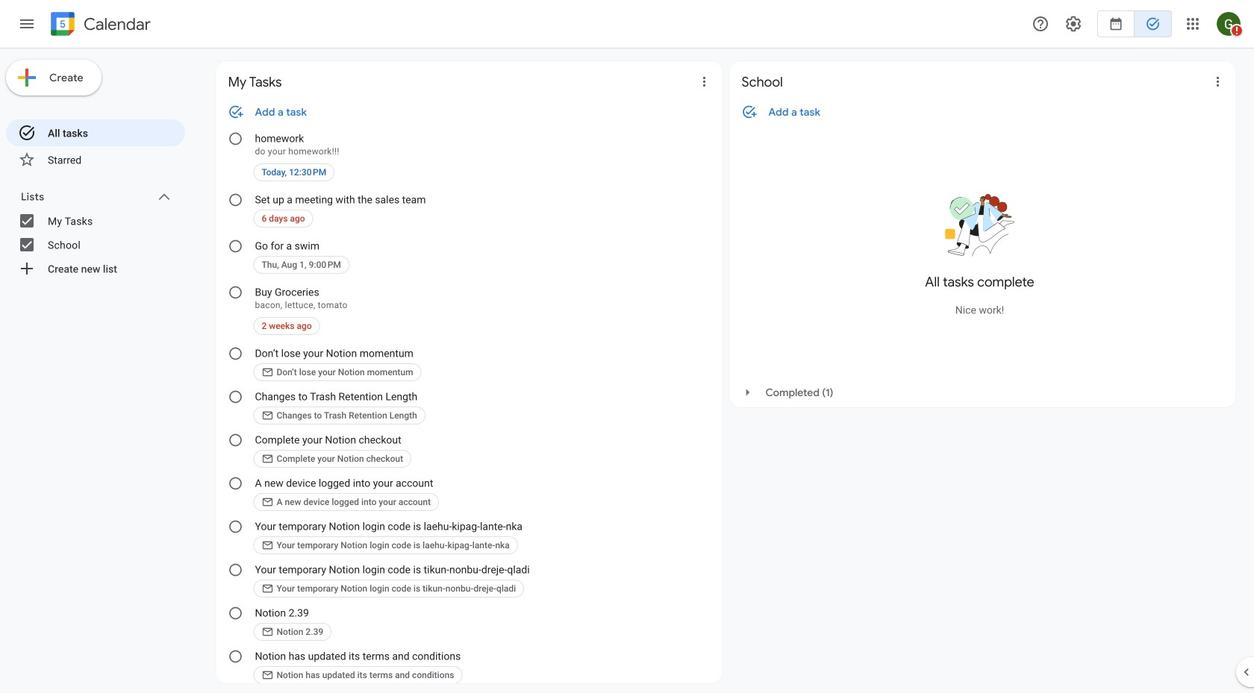 Task type: describe. For each thing, give the bounding box(es) containing it.
settings menu image
[[1065, 15, 1083, 33]]

heading inside calendar element
[[81, 15, 151, 33]]

calendar element
[[48, 9, 151, 42]]



Task type: locate. For each thing, give the bounding box(es) containing it.
support menu image
[[1032, 15, 1050, 33]]

heading
[[81, 15, 151, 33]]

tasks sidebar image
[[18, 15, 36, 33]]



Task type: vqa. For each thing, say whether or not it's contained in the screenshot.
2 element at the left top of page
no



